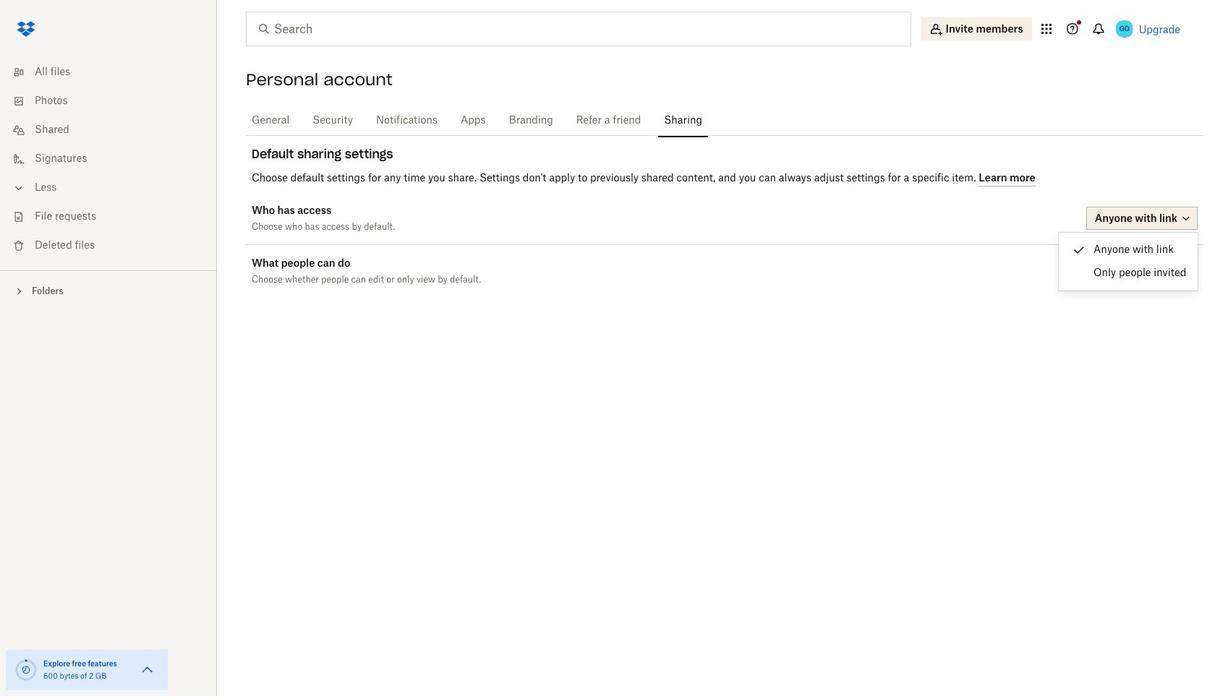 Task type: vqa. For each thing, say whether or not it's contained in the screenshot.
Cancel 'button'
no



Task type: describe. For each thing, give the bounding box(es) containing it.
dropbox image
[[12, 14, 41, 43]]



Task type: locate. For each thing, give the bounding box(es) containing it.
radio item
[[1060, 239, 1199, 262]]

less image
[[12, 181, 26, 195]]

tab list
[[246, 101, 1204, 138]]

list
[[0, 49, 217, 271]]



